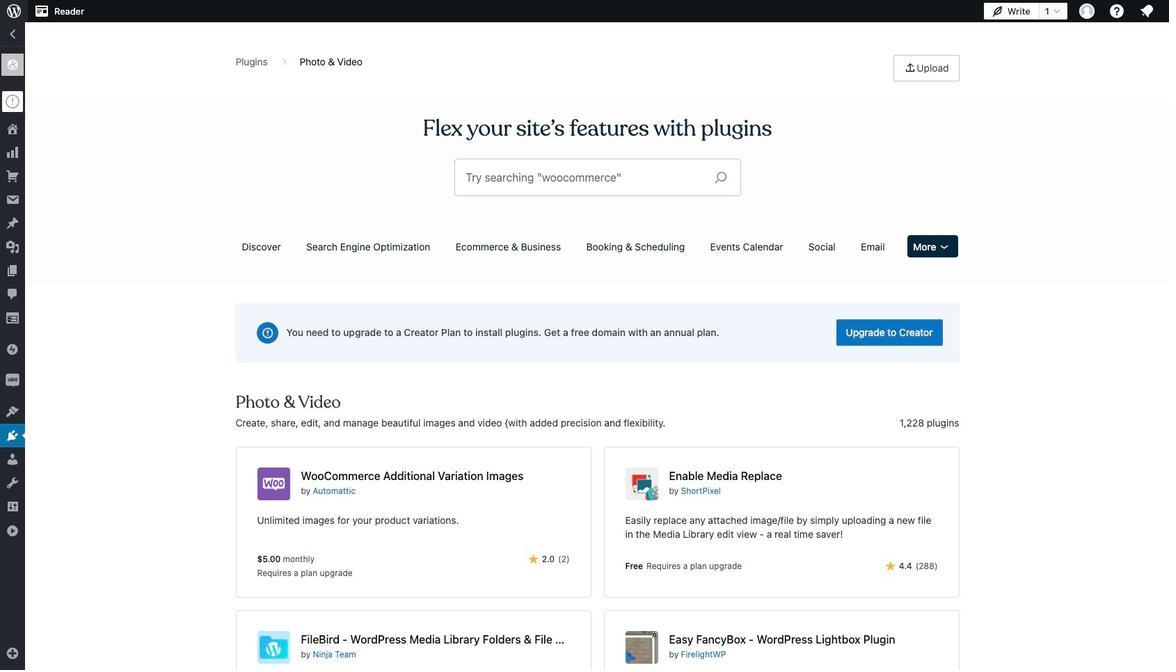 Task type: vqa. For each thing, say whether or not it's contained in the screenshot.
2nd the img from the top of the page
yes



Task type: describe. For each thing, give the bounding box(es) containing it.
help image
[[1109, 3, 1126, 19]]

Search search field
[[466, 159, 704, 196]]

my profile image
[[1080, 3, 1095, 19]]

manage your sites image
[[6, 3, 22, 19]]



Task type: locate. For each thing, give the bounding box(es) containing it.
manage your notifications image
[[1139, 3, 1156, 19]]

open search image
[[704, 168, 738, 187]]

None search field
[[455, 159, 740, 196]]

plugin icon image
[[257, 468, 290, 501], [626, 468, 658, 501], [257, 631, 290, 664], [626, 631, 658, 664]]

0 vertical spatial img image
[[6, 343, 19, 356]]

1 img image from the top
[[6, 343, 19, 356]]

1 vertical spatial img image
[[6, 374, 19, 388]]

img image
[[6, 343, 19, 356], [6, 374, 19, 388]]

main content
[[231, 55, 965, 670]]

2 img image from the top
[[6, 374, 19, 388]]



